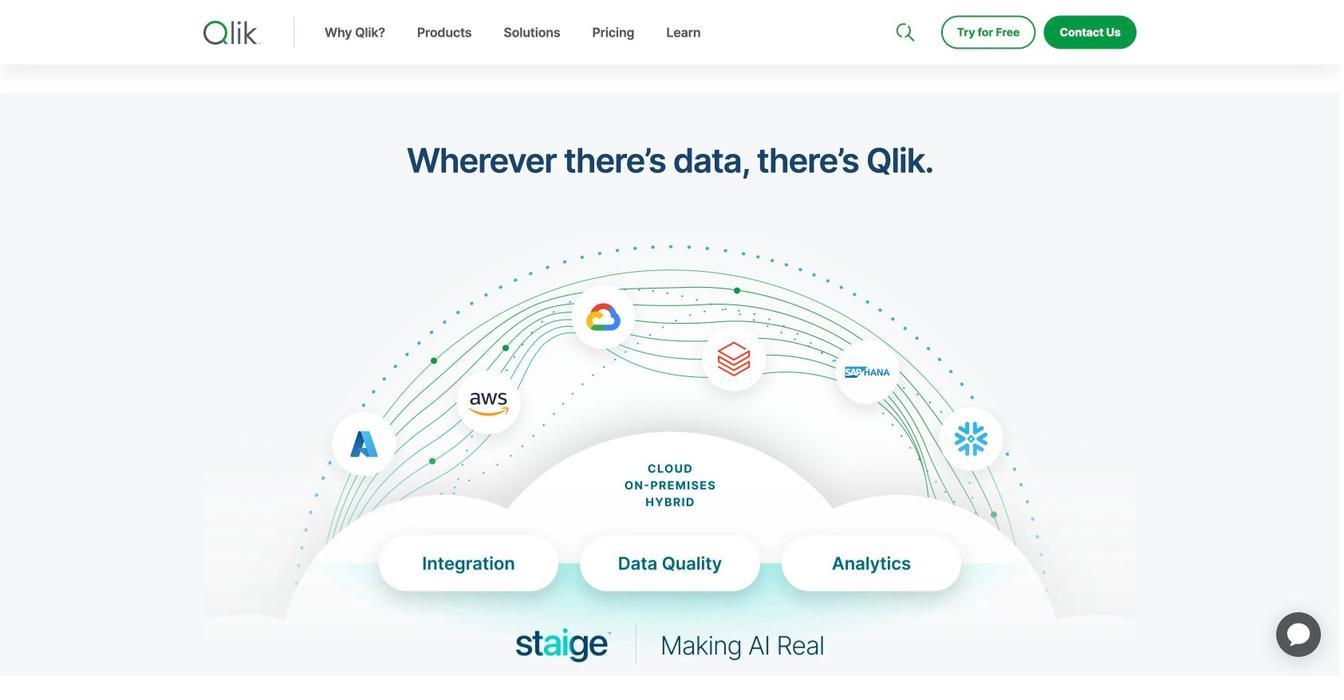 Task type: vqa. For each thing, say whether or not it's contained in the screenshot.
first Data Integration Platform  - Qlik image
yes



Task type: locate. For each thing, give the bounding box(es) containing it.
login image
[[1086, 0, 1099, 13]]

qlik image
[[204, 21, 261, 45]]

application
[[1258, 594, 1341, 677]]

1 data integration platform  - qlik image from the top
[[204, 230, 1137, 677]]

support image
[[898, 0, 911, 13]]

2 data integration platform  - qlik image from the top
[[204, 354, 1137, 677]]

data integration platform  - qlik image
[[204, 230, 1137, 677], [204, 354, 1137, 677]]



